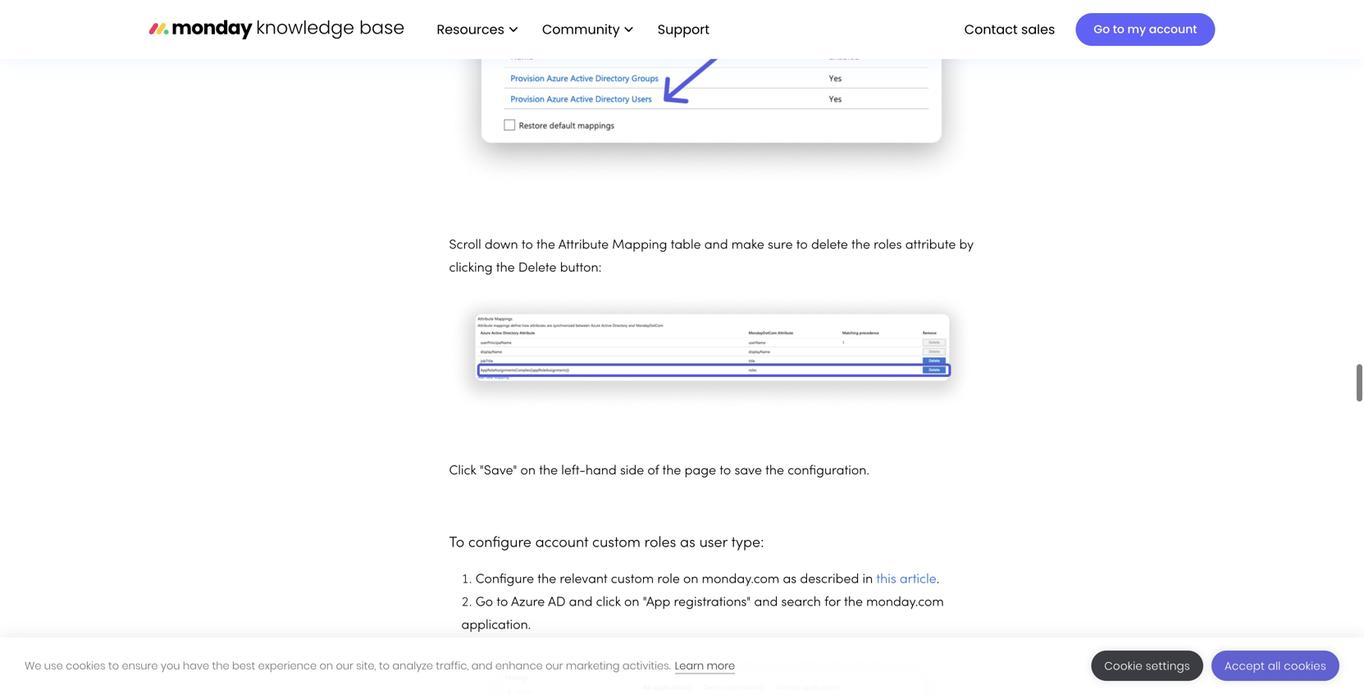 Task type: vqa. For each thing, say whether or not it's contained in the screenshot.
Numbers to the right
no



Task type: locate. For each thing, give the bounding box(es) containing it.
user
[[699, 454, 727, 468]]

go
[[1094, 21, 1110, 37], [476, 514, 493, 527]]

2 horizontal spatial on
[[624, 514, 639, 527]]

and left search
[[754, 514, 778, 527]]

the up delete on the left of page
[[536, 157, 555, 169]]

2 cookies from the left
[[1284, 659, 1326, 674]]

on right the "experience"
[[319, 659, 333, 674]]

1 vertical spatial account
[[535, 454, 588, 468]]

and
[[704, 157, 728, 169], [569, 514, 593, 527], [754, 514, 778, 527], [471, 659, 493, 674]]

the right for
[[844, 514, 863, 527]]

our left site, on the bottom of page
[[336, 659, 353, 674]]

cookie settings
[[1104, 659, 1190, 674]]

on inside dialog
[[319, 659, 333, 674]]

0 horizontal spatial cookies
[[66, 659, 105, 674]]

table
[[671, 157, 701, 169]]

go for go to my account
[[1094, 21, 1110, 37]]

cookies right the all
[[1284, 659, 1326, 674]]

attribute by clicking the delete button:
[[449, 157, 974, 192]]

community
[[542, 20, 620, 38]]

to up application.
[[497, 514, 508, 527]]

cookies for all
[[1284, 659, 1326, 674]]

mapping
[[612, 157, 667, 169]]

configure
[[468, 454, 531, 468]]

list containing resources
[[420, 0, 723, 59]]

the right delete
[[851, 157, 870, 169]]

our right enhance
[[546, 659, 563, 674]]

0 horizontal spatial roles
[[644, 454, 676, 468]]

to configure account custom roles as user type:
[[449, 454, 764, 468]]

registrations"
[[674, 514, 751, 527]]

go inside go to azure ad and click on "app registrations" and search for the monday.com application.
[[476, 514, 493, 527]]

traffic,
[[436, 659, 469, 674]]

page
[[685, 383, 716, 395]]

search
[[781, 514, 821, 527]]

of
[[648, 383, 659, 395]]

1 horizontal spatial roles
[[874, 157, 902, 169]]

roles left as
[[644, 454, 676, 468]]

to inside main element
[[1113, 21, 1125, 37]]

the down down
[[496, 180, 515, 192]]

have
[[183, 659, 209, 674]]

0 vertical spatial account
[[1149, 21, 1197, 37]]

to left the my at the right of page
[[1113, 21, 1125, 37]]

the inside dialog
[[212, 659, 229, 674]]

dialog
[[0, 638, 1364, 695]]

save
[[735, 383, 762, 395]]

2 vertical spatial on
[[319, 659, 333, 674]]

ad
[[548, 514, 566, 527]]

monday.com logo image
[[149, 12, 404, 46]]

click
[[449, 383, 476, 395]]

account
[[1149, 21, 1197, 37], [535, 454, 588, 468]]

best
[[232, 659, 255, 674]]

scroll down to the attribute mapping table and make sure to
[[449, 157, 808, 169]]

1 vertical spatial roles
[[644, 454, 676, 468]]

go up application.
[[476, 514, 493, 527]]

azure
[[511, 514, 545, 527]]

to inside go to azure ad and click on "app registrations" and search for the monday.com application.
[[497, 514, 508, 527]]

click
[[596, 514, 621, 527]]

roles left attribute
[[874, 157, 902, 169]]

scroll
[[449, 157, 481, 169]]

list
[[420, 0, 723, 59]]

left-
[[561, 383, 586, 395]]

1 horizontal spatial our
[[546, 659, 563, 674]]

analyze
[[392, 659, 433, 674]]

0 vertical spatial roles
[[874, 157, 902, 169]]

0 horizontal spatial on
[[319, 659, 333, 674]]

learn more link
[[675, 659, 735, 675]]

account inside main element
[[1149, 21, 1197, 37]]

roles
[[874, 157, 902, 169], [644, 454, 676, 468]]

on right click
[[624, 514, 639, 527]]

community link
[[534, 15, 641, 44]]

0 vertical spatial go
[[1094, 21, 1110, 37]]

go to my account
[[1094, 21, 1197, 37]]

to left ensure
[[108, 659, 119, 674]]

more
[[707, 659, 735, 674]]

group_1_ _2023 01 12t143948.699.png image
[[461, 555, 962, 695]]

on right save"
[[521, 383, 536, 395]]

0 horizontal spatial go
[[476, 514, 493, 527]]

1 horizontal spatial cookies
[[1284, 659, 1326, 674]]

account right the my at the right of page
[[1149, 21, 1197, 37]]

1 horizontal spatial on
[[521, 383, 536, 395]]

the left best
[[212, 659, 229, 674]]

accept
[[1225, 659, 1265, 674]]

0 vertical spatial on
[[521, 383, 536, 395]]

1 vertical spatial on
[[624, 514, 639, 527]]

go to azure ad and click on "app registrations" and search for the monday.com application.
[[461, 514, 944, 550]]

1 cookies from the left
[[66, 659, 105, 674]]

make
[[731, 157, 764, 169]]

to
[[1113, 21, 1125, 37], [522, 157, 533, 169], [796, 157, 808, 169], [720, 383, 731, 395], [497, 514, 508, 527], [108, 659, 119, 674], [379, 659, 390, 674]]

go left the my at the right of page
[[1094, 21, 1110, 37]]

hand
[[586, 383, 617, 395]]

1 our from the left
[[336, 659, 353, 674]]

go inside go to my account link
[[1094, 21, 1110, 37]]

we use cookies to ensure you have the best experience on our site, to analyze traffic, and enhance our marketing activities. learn more
[[25, 659, 735, 674]]

save"
[[484, 383, 517, 395]]

cookies
[[66, 659, 105, 674], [1284, 659, 1326, 674]]

the
[[536, 157, 555, 169], [851, 157, 870, 169], [496, 180, 515, 192], [539, 383, 558, 395], [662, 383, 681, 395], [765, 383, 784, 395], [844, 514, 863, 527], [212, 659, 229, 674]]

down
[[485, 157, 518, 169]]

by
[[959, 157, 974, 169]]

0 horizontal spatial our
[[336, 659, 353, 674]]

to up delete on the left of page
[[522, 157, 533, 169]]

go for go to azure ad and click on "app registrations" and search for the monday.com application.
[[476, 514, 493, 527]]

marketing
[[566, 659, 620, 674]]

on
[[521, 383, 536, 395], [624, 514, 639, 527], [319, 659, 333, 674]]

"app
[[643, 514, 670, 527]]

0 horizontal spatial account
[[535, 454, 588, 468]]

cookies inside accept all cookies "button"
[[1284, 659, 1326, 674]]

cookies right use
[[66, 659, 105, 674]]

the right of at bottom
[[662, 383, 681, 395]]

contact sales
[[964, 20, 1055, 38]]

1 horizontal spatial account
[[1149, 21, 1197, 37]]

delete
[[518, 180, 557, 192]]

support link
[[649, 15, 723, 44], [658, 20, 714, 38]]

our
[[336, 659, 353, 674], [546, 659, 563, 674]]

you
[[161, 659, 180, 674]]

attribute
[[905, 157, 956, 169]]

account left custom
[[535, 454, 588, 468]]

1 vertical spatial go
[[476, 514, 493, 527]]

clicking
[[449, 180, 493, 192]]

ensure
[[122, 659, 158, 674]]

1 horizontal spatial go
[[1094, 21, 1110, 37]]

"
[[480, 383, 484, 395]]

to
[[449, 454, 464, 468]]

main element
[[420, 0, 1215, 59]]

button:
[[560, 180, 602, 192]]



Task type: describe. For each thing, give the bounding box(es) containing it.
type:
[[731, 454, 764, 468]]

settings
[[1146, 659, 1190, 674]]

and right table
[[704, 157, 728, 169]]

my
[[1128, 21, 1146, 37]]

experience
[[258, 659, 317, 674]]

dialog containing cookie settings
[[0, 638, 1364, 695]]

on the left-hand side of the page to save the configuration.
[[521, 383, 870, 395]]

activities.
[[622, 659, 671, 674]]

delete
[[811, 157, 848, 169]]

side
[[620, 383, 644, 395]]

to right sure
[[796, 157, 808, 169]]

accept all cookies button
[[1212, 651, 1340, 682]]

monday.com
[[866, 514, 944, 527]]

cookies for use
[[66, 659, 105, 674]]

enhance
[[495, 659, 543, 674]]

and right ad
[[569, 514, 593, 527]]

to left save
[[720, 383, 731, 395]]

group 1 - 2023-11-08t151447.984.png image
[[449, 210, 974, 328]]

the inside go to azure ad and click on "app registrations" and search for the monday.com application.
[[844, 514, 863, 527]]

cookie settings button
[[1091, 651, 1203, 682]]

accept all cookies
[[1225, 659, 1326, 674]]

sales
[[1021, 20, 1055, 38]]

attribute
[[558, 157, 609, 169]]

the right save
[[765, 383, 784, 395]]

2 our from the left
[[546, 659, 563, 674]]

as
[[680, 454, 695, 468]]

the left left-
[[539, 383, 558, 395]]

use
[[44, 659, 63, 674]]

learn
[[675, 659, 704, 674]]

for
[[824, 514, 841, 527]]

click "
[[449, 383, 484, 395]]

cookie
[[1104, 659, 1143, 674]]

support
[[658, 20, 710, 38]]

on inside go to azure ad and click on "app registrations" and search for the monday.com application.
[[624, 514, 639, 527]]

and right traffic,
[[471, 659, 493, 674]]

resources
[[437, 20, 504, 38]]

configuration.
[[788, 383, 870, 395]]

go to my account link
[[1076, 13, 1215, 46]]

contact
[[964, 20, 1018, 38]]

application.
[[461, 537, 531, 550]]

sure
[[768, 157, 793, 169]]

group_9__30_.png image
[[449, 0, 974, 102]]

we
[[25, 659, 41, 674]]

to right site, on the bottom of page
[[379, 659, 390, 674]]

all
[[1268, 659, 1281, 674]]

contact sales link
[[956, 15, 1063, 44]]

resources link
[[429, 15, 526, 44]]

custom
[[592, 454, 641, 468]]

site,
[[356, 659, 376, 674]]

the inside attribute by clicking the delete button:
[[496, 180, 515, 192]]



